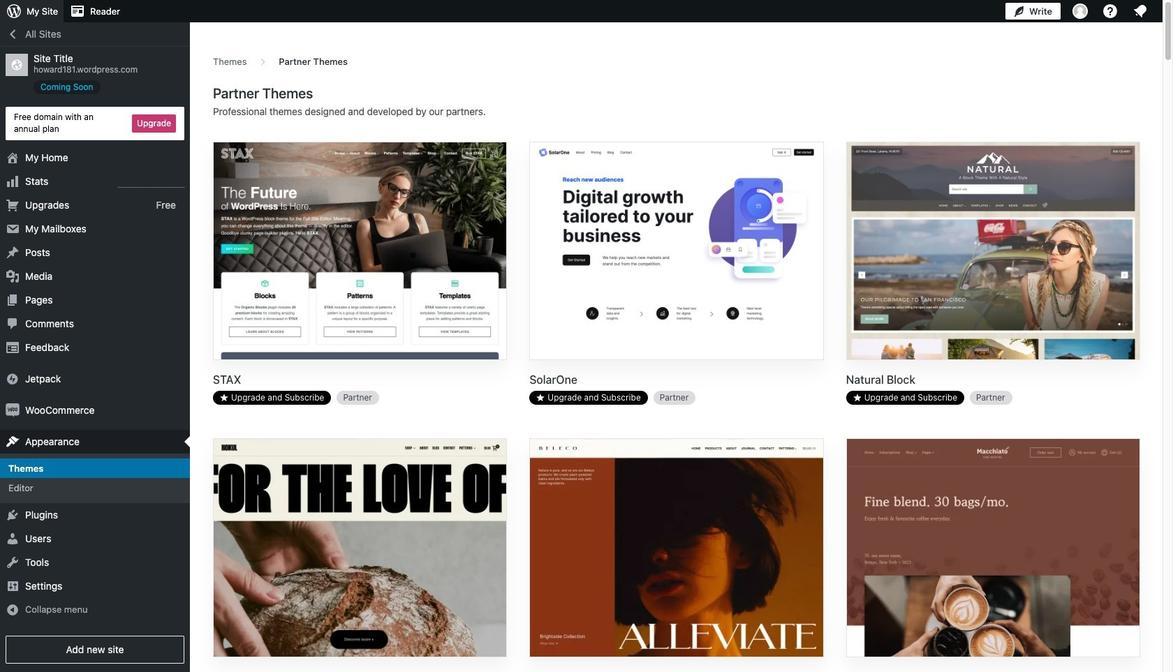 Task type: vqa. For each thing, say whether or not it's contained in the screenshot.
the top the greg robinson IMAGE
no



Task type: describe. For each thing, give the bounding box(es) containing it.
attract loyal customers to your personal-care brand with the lovely beleco theme for woocommerce. the minimal design of beleco has a subtle ambiance ideal for beauty and skincare products. image
[[530, 440, 823, 670]]

2 img image from the top
[[6, 403, 20, 417]]

help image
[[1102, 3, 1119, 20]]

manage your notifications image
[[1132, 3, 1149, 20]]



Task type: locate. For each thing, give the bounding box(es) containing it.
img image
[[6, 372, 20, 386], [6, 403, 20, 417]]

0 vertical spatial img image
[[6, 372, 20, 386]]

solarone is a fresh, minimal, and professional wordpress block theme. this theme is suitable for corporate business websites or agencies, freelancers and small startups. image
[[530, 142, 823, 362]]

my profile image
[[1073, 3, 1088, 19]]

highest hourly views 0 image
[[118, 179, 184, 188]]

nokul is a tasty block wordpress theme that will help your pastries and doughs take center stage and get the attention they deserve. thanks to nokul's seamless design, your website visitors will enjoy adding your products to cart and will keep coming back. image
[[214, 440, 507, 670]]

whether you're providing fishing charters or surf adventures, promoting local farmers markets or saving the whales, offering vegan cooking tips or selling organic lip balm — the natural theme is a natural choice for your wordpress website. image
[[847, 142, 1140, 362]]

stax is a premium block theme for the wordpress full-site editor. the design is clean, versatile, and totally customizable. additionally, the setup wizard provides a super simple installation process — so your site will appear exactly as the demo within moments of activation. image
[[214, 142, 507, 362]]

1 img image from the top
[[6, 372, 20, 386]]

1 vertical spatial img image
[[6, 403, 20, 417]]

the macchiato theme is ideal for artisan storefronts. you offer exceptional products you make with care. showcase your products in a theme designed for stores with a smaller inventory that changes regularly. image
[[847, 440, 1140, 670]]



